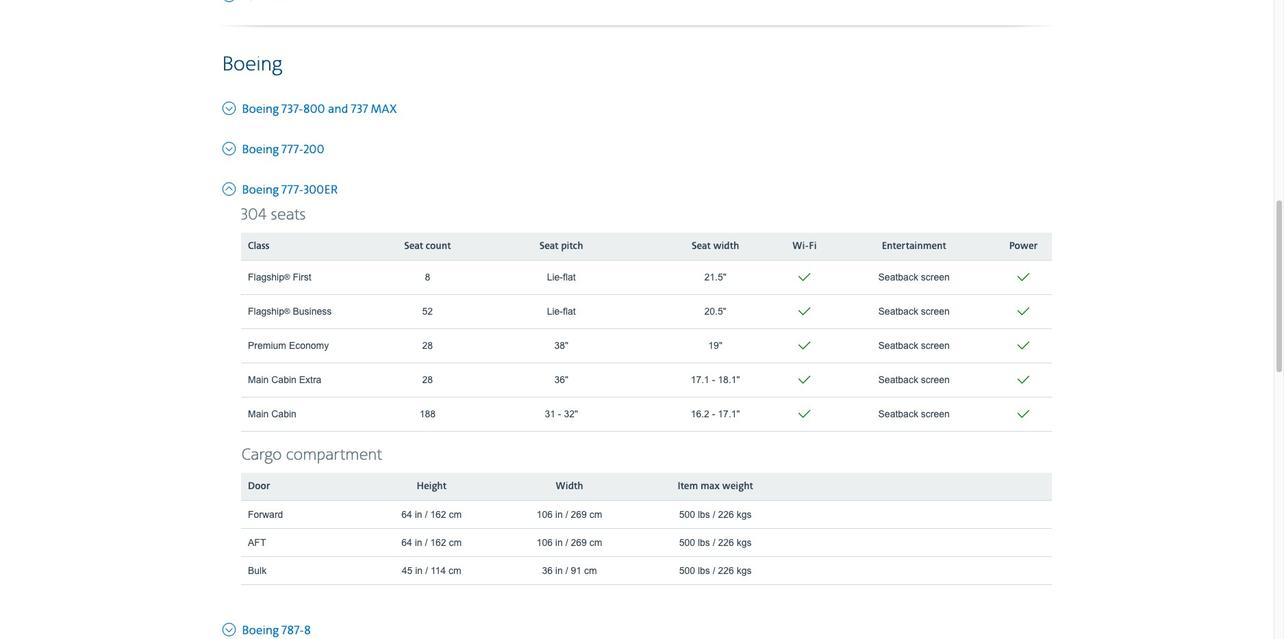 Task type: describe. For each thing, give the bounding box(es) containing it.
737-
[[282, 102, 303, 117]]

17.1 - 18.1"
[[691, 375, 740, 386]]

cabin for main cabin extra
[[271, 375, 297, 386]]

max
[[371, 102, 397, 117]]

18.1"
[[718, 375, 740, 386]]

500 for bulk
[[679, 566, 695, 577]]

304 seats
[[241, 205, 306, 225]]

seatback screen for 21.5"
[[879, 272, 950, 283]]

64 in / 162 cm for aft
[[402, 538, 462, 549]]

500 for forward
[[679, 510, 695, 520]]

screen for 20.5"
[[921, 306, 950, 317]]

seatback screen for 16.2 - 17.1"
[[879, 409, 950, 420]]

width
[[556, 481, 583, 493]]

106 for aft
[[537, 538, 553, 549]]

seatback screen for 19"
[[879, 341, 950, 352]]

in down height at the bottom left
[[415, 510, 422, 520]]

wi-
[[793, 240, 809, 253]]

height
[[417, 481, 447, 493]]

21.5"
[[705, 272, 727, 283]]

36 in / 91 cm
[[542, 566, 597, 577]]

screen for 17.1 - 18.1"
[[921, 375, 950, 386]]

38"
[[554, 341, 569, 352]]

500 lbs / 226 kgs for forward
[[679, 510, 752, 520]]

seatback for 19"
[[879, 341, 919, 352]]

28 for main cabin extra
[[422, 375, 433, 386]]

16.2 - 17.1"
[[691, 409, 740, 420]]

economy
[[289, 341, 329, 352]]

and
[[328, 102, 349, 117]]

boeing for boeing 787-8
[[242, 624, 279, 639]]

106 in / 269 cm for forward
[[537, 510, 602, 520]]

500 lbs / 226 kgs for aft
[[679, 538, 752, 549]]

500 lbs / 226 kgs for bulk
[[679, 566, 752, 577]]

check image for 16.2 - 17.1"
[[797, 405, 813, 425]]

check image for 20.5"
[[1016, 302, 1032, 322]]

200
[[304, 142, 325, 157]]

boeing 777-300er link
[[222, 179, 338, 198]]

269 for forward
[[571, 510, 587, 520]]

188
[[420, 409, 436, 420]]

flat for 20.5"
[[563, 306, 576, 317]]

114
[[431, 566, 446, 577]]

31 - 32"
[[545, 409, 578, 420]]

flagship for business
[[248, 306, 284, 317]]

16.2
[[691, 409, 710, 420]]

weight
[[722, 481, 753, 493]]

max
[[701, 481, 720, 493]]

premium
[[248, 341, 286, 352]]

777- for 300er
[[282, 183, 304, 198]]

width
[[713, 240, 739, 253]]

boeing 787-8
[[242, 624, 311, 639]]

1 vertical spatial 8
[[304, 624, 311, 639]]

- for 17.1
[[712, 375, 716, 386]]

45
[[402, 566, 413, 577]]

aft
[[248, 538, 266, 549]]

bulk
[[248, 566, 267, 577]]

seat width
[[692, 240, 739, 253]]

64 in / 162 cm for forward
[[402, 510, 462, 520]]

kgs for forward
[[737, 510, 752, 520]]

500 for aft
[[679, 538, 695, 549]]

226 for bulk
[[718, 566, 734, 577]]

® for business
[[284, 307, 290, 316]]

64 for forward
[[402, 510, 412, 520]]

269 for aft
[[571, 538, 587, 549]]

17.1"
[[718, 409, 740, 420]]

cargo compartment
[[241, 446, 382, 466]]

1 large image from the top
[[222, 0, 239, 3]]

pitch
[[561, 240, 583, 253]]

32"
[[564, 409, 578, 420]]

wi-fi
[[793, 240, 817, 253]]

seat for seat pitch
[[540, 240, 559, 253]]

boeing 787-8 link
[[222, 620, 311, 640]]

boeing 777-200
[[242, 142, 325, 157]]

226 for forward
[[718, 510, 734, 520]]

seatback for 20.5"
[[879, 306, 919, 317]]

300er
[[304, 183, 338, 198]]

main cabin extra
[[248, 375, 322, 386]]

® for first
[[284, 273, 290, 282]]

seatback screen for 17.1 - 18.1"
[[879, 375, 950, 386]]

cargo
[[241, 446, 282, 466]]

36"
[[554, 375, 569, 386]]

boeing for boeing 737-800 and 737 max
[[242, 102, 279, 117]]

20.5"
[[705, 306, 727, 317]]

flagship ® first
[[248, 272, 311, 283]]

screen for 19"
[[921, 341, 950, 352]]



Task type: vqa. For each thing, say whether or not it's contained in the screenshot.


Task type: locate. For each thing, give the bounding box(es) containing it.
check image for 16.2 - 17.1"
[[1016, 405, 1032, 425]]

2 162 from the top
[[430, 538, 446, 549]]

3 seatback from the top
[[879, 341, 919, 352]]

2 226 from the top
[[718, 538, 734, 549]]

lbs for bulk
[[698, 566, 710, 577]]

64
[[402, 510, 412, 520], [402, 538, 412, 549]]

0 horizontal spatial seat
[[404, 240, 423, 253]]

1 vertical spatial flat
[[563, 306, 576, 317]]

1 vertical spatial cabin
[[271, 409, 297, 420]]

boeing for boeing 777-200
[[242, 142, 279, 157]]

main for main cabin extra
[[248, 375, 269, 386]]

seats
[[271, 205, 306, 225]]

screen for 16.2 - 17.1"
[[921, 409, 950, 420]]

boeing for boeing 777-300er
[[242, 183, 279, 198]]

kgs
[[737, 510, 752, 520], [737, 538, 752, 549], [737, 566, 752, 577]]

0 vertical spatial ®
[[284, 273, 290, 282]]

64 in / 162 cm down height at the bottom left
[[402, 510, 462, 520]]

boeing
[[222, 52, 282, 77], [242, 102, 279, 117], [242, 142, 279, 157], [242, 183, 279, 198], [242, 624, 279, 639]]

cabin down main cabin extra
[[271, 409, 297, 420]]

0 vertical spatial lie-
[[547, 272, 563, 283]]

106 in / 269 cm up 36 in / 91 cm
[[537, 538, 602, 549]]

kgs for aft
[[737, 538, 752, 549]]

boeing 777-300er
[[242, 183, 338, 198]]

3 seatback screen from the top
[[879, 341, 950, 352]]

seat for seat width
[[692, 240, 711, 253]]

1 64 from the top
[[402, 510, 412, 520]]

- right 31
[[558, 409, 561, 420]]

106 for forward
[[537, 510, 553, 520]]

269 up 91
[[571, 538, 587, 549]]

1 vertical spatial lie-flat
[[547, 306, 576, 317]]

count
[[426, 240, 451, 253]]

1 vertical spatial kgs
[[737, 538, 752, 549]]

2 vertical spatial kgs
[[737, 566, 752, 577]]

- for 16.2
[[712, 409, 716, 420]]

check image for 21.5"
[[1016, 268, 1032, 288]]

800
[[303, 102, 325, 117]]

door
[[248, 481, 270, 493]]

106 in / 269 cm
[[537, 510, 602, 520], [537, 538, 602, 549]]

106 in / 269 cm down width
[[537, 510, 602, 520]]

1 106 from the top
[[537, 510, 553, 520]]

1 seat from the left
[[404, 240, 423, 253]]

64 for aft
[[402, 538, 412, 549]]

1 500 from the top
[[679, 510, 695, 520]]

1 kgs from the top
[[737, 510, 752, 520]]

large image for boeing 777-200
[[222, 138, 239, 157]]

- right 17.1
[[712, 375, 716, 386]]

boeing 737-800 and 737 max link
[[222, 98, 397, 118]]

/
[[425, 510, 428, 520], [566, 510, 568, 520], [713, 510, 716, 520], [425, 538, 428, 549], [566, 538, 568, 549], [713, 538, 716, 549], [425, 566, 428, 577], [566, 566, 568, 577], [713, 566, 716, 577]]

in
[[415, 510, 422, 520], [555, 510, 563, 520], [415, 538, 422, 549], [555, 538, 563, 549], [415, 566, 423, 577], [556, 566, 563, 577]]

main up cargo
[[248, 409, 269, 420]]

2 screen from the top
[[921, 306, 950, 317]]

large image for boeing 737-800 and 737 max
[[222, 98, 239, 116]]

- right 16.2
[[712, 409, 716, 420]]

0 vertical spatial 500 lbs / 226 kgs
[[679, 510, 752, 520]]

lie-flat up 38"
[[547, 306, 576, 317]]

28
[[422, 341, 433, 352], [422, 375, 433, 386]]

1 777- from the top
[[282, 142, 304, 157]]

® left first
[[284, 273, 290, 282]]

737
[[351, 102, 368, 117]]

1 flat from the top
[[563, 272, 576, 283]]

2 main from the top
[[248, 409, 269, 420]]

seatback screen for 20.5"
[[879, 306, 950, 317]]

® inside flagship ® first
[[284, 273, 290, 282]]

1 vertical spatial flagship
[[248, 306, 284, 317]]

large image inside boeing 777-200 link
[[222, 138, 239, 157]]

3 seat from the left
[[692, 240, 711, 253]]

check image for 17.1 - 18.1"
[[797, 370, 813, 390]]

1 vertical spatial 500 lbs / 226 kgs
[[679, 538, 752, 549]]

boeing 737-800 and 737 max
[[242, 102, 397, 117]]

1 64 in / 162 cm from the top
[[402, 510, 462, 520]]

boeing up 737- at left top
[[222, 52, 282, 77]]

seat
[[404, 240, 423, 253], [540, 240, 559, 253], [692, 240, 711, 253]]

seatback for 21.5"
[[879, 272, 919, 283]]

3 500 from the top
[[679, 566, 695, 577]]

seatback
[[879, 272, 919, 283], [879, 306, 919, 317], [879, 341, 919, 352], [879, 375, 919, 386], [879, 409, 919, 420]]

1 vertical spatial 162
[[430, 538, 446, 549]]

in right the 36
[[556, 566, 563, 577]]

1 vertical spatial 500
[[679, 538, 695, 549]]

class
[[248, 240, 270, 253]]

in up the 45 in / 114 cm
[[415, 538, 422, 549]]

main
[[248, 375, 269, 386], [248, 409, 269, 420]]

check image
[[1016, 268, 1032, 288], [1016, 302, 1032, 322], [797, 336, 813, 356], [1016, 405, 1032, 425]]

flat down pitch
[[563, 272, 576, 283]]

64 in / 162 cm up the 45 in / 114 cm
[[402, 538, 462, 549]]

787-
[[282, 624, 304, 639]]

1 vertical spatial ®
[[284, 307, 290, 316]]

2 500 lbs / 226 kgs from the top
[[679, 538, 752, 549]]

3 lbs from the top
[[698, 566, 710, 577]]

0 horizontal spatial 8
[[304, 624, 311, 639]]

0 vertical spatial lie-flat
[[547, 272, 576, 283]]

1 269 from the top
[[571, 510, 587, 520]]

5 seatback screen from the top
[[879, 409, 950, 420]]

31
[[545, 409, 556, 420]]

seat left width
[[692, 240, 711, 253]]

boeing right expand image
[[242, 624, 279, 639]]

2 horizontal spatial seat
[[692, 240, 711, 253]]

flat
[[563, 272, 576, 283], [563, 306, 576, 317]]

4 seatback screen from the top
[[879, 375, 950, 386]]

3 500 lbs / 226 kgs from the top
[[679, 566, 752, 577]]

2 seatback screen from the top
[[879, 306, 950, 317]]

lbs
[[698, 510, 710, 520], [698, 538, 710, 549], [698, 566, 710, 577]]

lbs for aft
[[698, 538, 710, 549]]

500
[[679, 510, 695, 520], [679, 538, 695, 549], [679, 566, 695, 577]]

business
[[293, 306, 332, 317]]

in down width
[[555, 510, 563, 520]]

162 for forward
[[430, 510, 446, 520]]

0 vertical spatial 500
[[679, 510, 695, 520]]

1 vertical spatial 269
[[571, 538, 587, 549]]

1 seatback screen from the top
[[879, 272, 950, 283]]

2 lbs from the top
[[698, 538, 710, 549]]

lie-flat for 8
[[547, 272, 576, 283]]

0 vertical spatial 64 in / 162 cm
[[402, 510, 462, 520]]

106 in / 269 cm for aft
[[537, 538, 602, 549]]

compartment
[[286, 446, 382, 466]]

1 lie- from the top
[[547, 272, 563, 283]]

boeing left 737- at left top
[[242, 102, 279, 117]]

2 vertical spatial 226
[[718, 566, 734, 577]]

3 226 from the top
[[718, 566, 734, 577]]

2 vertical spatial lbs
[[698, 566, 710, 577]]

162
[[430, 510, 446, 520], [430, 538, 446, 549]]

777- down 737- at left top
[[282, 142, 304, 157]]

5 seatback from the top
[[879, 409, 919, 420]]

1 vertical spatial 226
[[718, 538, 734, 549]]

2 106 in / 269 cm from the top
[[537, 538, 602, 549]]

seat left the 'count'
[[404, 240, 423, 253]]

item
[[678, 481, 698, 493]]

seat count
[[404, 240, 451, 253]]

0 vertical spatial 106
[[537, 510, 553, 520]]

lie-
[[547, 272, 563, 283], [547, 306, 563, 317]]

large image inside the boeing 737-800 and 737 max link
[[222, 98, 239, 116]]

lie-flat for 52
[[547, 306, 576, 317]]

boeing up 304
[[242, 183, 279, 198]]

1 horizontal spatial 8
[[425, 272, 430, 283]]

flagship down class
[[248, 272, 284, 283]]

1 vertical spatial main
[[248, 409, 269, 420]]

1 vertical spatial lie-
[[547, 306, 563, 317]]

0 vertical spatial 162
[[430, 510, 446, 520]]

1 vertical spatial lbs
[[698, 538, 710, 549]]

2 vertical spatial 500
[[679, 566, 695, 577]]

® inside flagship ® business
[[284, 307, 290, 316]]

forward
[[248, 510, 283, 520]]

seatback screen
[[879, 272, 950, 283], [879, 306, 950, 317], [879, 341, 950, 352], [879, 375, 950, 386], [879, 409, 950, 420]]

1 500 lbs / 226 kgs from the top
[[679, 510, 752, 520]]

28 down 52
[[422, 341, 433, 352]]

1 screen from the top
[[921, 272, 950, 283]]

1 seatback from the top
[[879, 272, 919, 283]]

flagship
[[248, 272, 284, 283], [248, 306, 284, 317]]

1 main from the top
[[248, 375, 269, 386]]

2 cabin from the top
[[271, 409, 297, 420]]

304
[[241, 205, 267, 225]]

check image for 21.5"
[[797, 268, 813, 288]]

777- up seats
[[282, 183, 304, 198]]

lie-flat down "seat pitch" on the top of page
[[547, 272, 576, 283]]

screen
[[921, 272, 950, 283], [921, 306, 950, 317], [921, 341, 950, 352], [921, 375, 950, 386], [921, 409, 950, 420]]

®
[[284, 273, 290, 282], [284, 307, 290, 316]]

cabin for main cabin
[[271, 409, 297, 420]]

lie- up 38"
[[547, 306, 563, 317]]

2 64 from the top
[[402, 538, 412, 549]]

28 for premium economy
[[422, 341, 433, 352]]

seatback for 17.1 - 18.1"
[[879, 375, 919, 386]]

® left business
[[284, 307, 290, 316]]

flagship ® business
[[248, 306, 332, 317]]

1 horizontal spatial seat
[[540, 240, 559, 253]]

fi
[[809, 240, 817, 253]]

cabin left the extra
[[271, 375, 297, 386]]

3 kgs from the top
[[737, 566, 752, 577]]

large image
[[222, 0, 239, 3], [222, 98, 239, 116], [222, 138, 239, 157]]

0 vertical spatial 64
[[402, 510, 412, 520]]

500 lbs / 226 kgs
[[679, 510, 752, 520], [679, 538, 752, 549], [679, 566, 752, 577]]

kgs for bulk
[[737, 566, 752, 577]]

flagship up the premium
[[248, 306, 284, 317]]

162 up '114'
[[430, 538, 446, 549]]

2 ® from the top
[[284, 307, 290, 316]]

269
[[571, 510, 587, 520], [571, 538, 587, 549]]

3 screen from the top
[[921, 341, 950, 352]]

269 down width
[[571, 510, 587, 520]]

0 vertical spatial lbs
[[698, 510, 710, 520]]

1 vertical spatial large image
[[222, 98, 239, 116]]

flat up 38"
[[563, 306, 576, 317]]

0 vertical spatial cabin
[[271, 375, 297, 386]]

1 226 from the top
[[718, 510, 734, 520]]

- for 31
[[558, 409, 561, 420]]

item max weight
[[678, 481, 753, 493]]

1 vertical spatial 106 in / 269 cm
[[537, 538, 602, 549]]

2 seat from the left
[[540, 240, 559, 253]]

lie- for 8
[[547, 272, 563, 283]]

boeing 777-200 link
[[222, 138, 325, 158]]

2 500 from the top
[[679, 538, 695, 549]]

1 ® from the top
[[284, 273, 290, 282]]

1 vertical spatial 106
[[537, 538, 553, 549]]

seat left pitch
[[540, 240, 559, 253]]

2 269 from the top
[[571, 538, 587, 549]]

2 kgs from the top
[[737, 538, 752, 549]]

seat pitch
[[540, 240, 583, 253]]

162 down height at the bottom left
[[430, 510, 446, 520]]

2 106 from the top
[[537, 538, 553, 549]]

seat for seat count
[[404, 240, 423, 253]]

lie-flat
[[547, 272, 576, 283], [547, 306, 576, 317]]

0 vertical spatial flagship
[[248, 272, 284, 283]]

expand image
[[222, 620, 239, 638]]

extra
[[299, 375, 322, 386]]

2 lie-flat from the top
[[547, 306, 576, 317]]

1 flagship from the top
[[248, 272, 284, 283]]

premium economy
[[248, 341, 329, 352]]

-
[[712, 375, 716, 386], [558, 409, 561, 420], [712, 409, 716, 420]]

91
[[571, 566, 582, 577]]

0 vertical spatial 28
[[422, 341, 433, 352]]

8
[[425, 272, 430, 283], [304, 624, 311, 639]]

52
[[422, 306, 433, 317]]

0 vertical spatial 8
[[425, 272, 430, 283]]

0 vertical spatial 106 in / 269 cm
[[537, 510, 602, 520]]

power
[[1010, 240, 1038, 253]]

1 vertical spatial 64 in / 162 cm
[[402, 538, 462, 549]]

boeing up boeing 777-300er link
[[242, 142, 279, 157]]

1 vertical spatial 28
[[422, 375, 433, 386]]

main for main cabin
[[248, 409, 269, 420]]

28 up '188'
[[422, 375, 433, 386]]

2 777- from the top
[[282, 183, 304, 198]]

2 lie- from the top
[[547, 306, 563, 317]]

36
[[542, 566, 553, 577]]

2 large image from the top
[[222, 98, 239, 116]]

4 screen from the top
[[921, 375, 950, 386]]

45 in / 114 cm
[[402, 566, 462, 577]]

226
[[718, 510, 734, 520], [718, 538, 734, 549], [718, 566, 734, 577]]

1 vertical spatial 777-
[[282, 183, 304, 198]]

flagship for first
[[248, 272, 284, 283]]

2 flagship from the top
[[248, 306, 284, 317]]

777-
[[282, 142, 304, 157], [282, 183, 304, 198]]

5 screen from the top
[[921, 409, 950, 420]]

0 vertical spatial 269
[[571, 510, 587, 520]]

2 vertical spatial large image
[[222, 138, 239, 157]]

1 162 from the top
[[430, 510, 446, 520]]

1 106 in / 269 cm from the top
[[537, 510, 602, 520]]

0 vertical spatial 777-
[[282, 142, 304, 157]]

main down the premium
[[248, 375, 269, 386]]

check image
[[797, 268, 813, 288], [797, 302, 813, 322], [1016, 336, 1032, 356], [797, 370, 813, 390], [1016, 370, 1032, 390], [797, 405, 813, 425]]

0 vertical spatial kgs
[[737, 510, 752, 520]]

1 vertical spatial 64
[[402, 538, 412, 549]]

main cabin
[[248, 409, 297, 420]]

64 in / 162 cm
[[402, 510, 462, 520], [402, 538, 462, 549]]

entertainment
[[882, 240, 947, 253]]

0 vertical spatial flat
[[563, 272, 576, 283]]

flat for 21.5"
[[563, 272, 576, 283]]

226 for aft
[[718, 538, 734, 549]]

lbs for forward
[[698, 510, 710, 520]]

17.1
[[691, 375, 710, 386]]

19"
[[709, 341, 723, 352]]

1 lbs from the top
[[698, 510, 710, 520]]

1 cabin from the top
[[271, 375, 297, 386]]

2 28 from the top
[[422, 375, 433, 386]]

3 large image from the top
[[222, 138, 239, 157]]

cabin
[[271, 375, 297, 386], [271, 409, 297, 420]]

0 vertical spatial main
[[248, 375, 269, 386]]

0 vertical spatial large image
[[222, 0, 239, 3]]

cm
[[449, 510, 462, 520], [590, 510, 602, 520], [449, 538, 462, 549], [590, 538, 602, 549], [449, 566, 462, 577], [584, 566, 597, 577]]

4 seatback from the top
[[879, 375, 919, 386]]

screen for 21.5"
[[921, 272, 950, 283]]

777- for 200
[[282, 142, 304, 157]]

seatback for 16.2 - 17.1"
[[879, 409, 919, 420]]

1 lie-flat from the top
[[547, 272, 576, 283]]

lie- for 52
[[547, 306, 563, 317]]

2 seatback from the top
[[879, 306, 919, 317]]

in right 45
[[415, 566, 423, 577]]

check image for 20.5"
[[797, 302, 813, 322]]

lie- down "seat pitch" on the top of page
[[547, 272, 563, 283]]

162 for aft
[[430, 538, 446, 549]]

2 64 in / 162 cm from the top
[[402, 538, 462, 549]]

0 vertical spatial 226
[[718, 510, 734, 520]]

large image
[[222, 179, 239, 197]]

1 28 from the top
[[422, 341, 433, 352]]

2 flat from the top
[[563, 306, 576, 317]]

in up 36 in / 91 cm
[[555, 538, 563, 549]]

first
[[293, 272, 311, 283]]

2 vertical spatial 500 lbs / 226 kgs
[[679, 566, 752, 577]]



